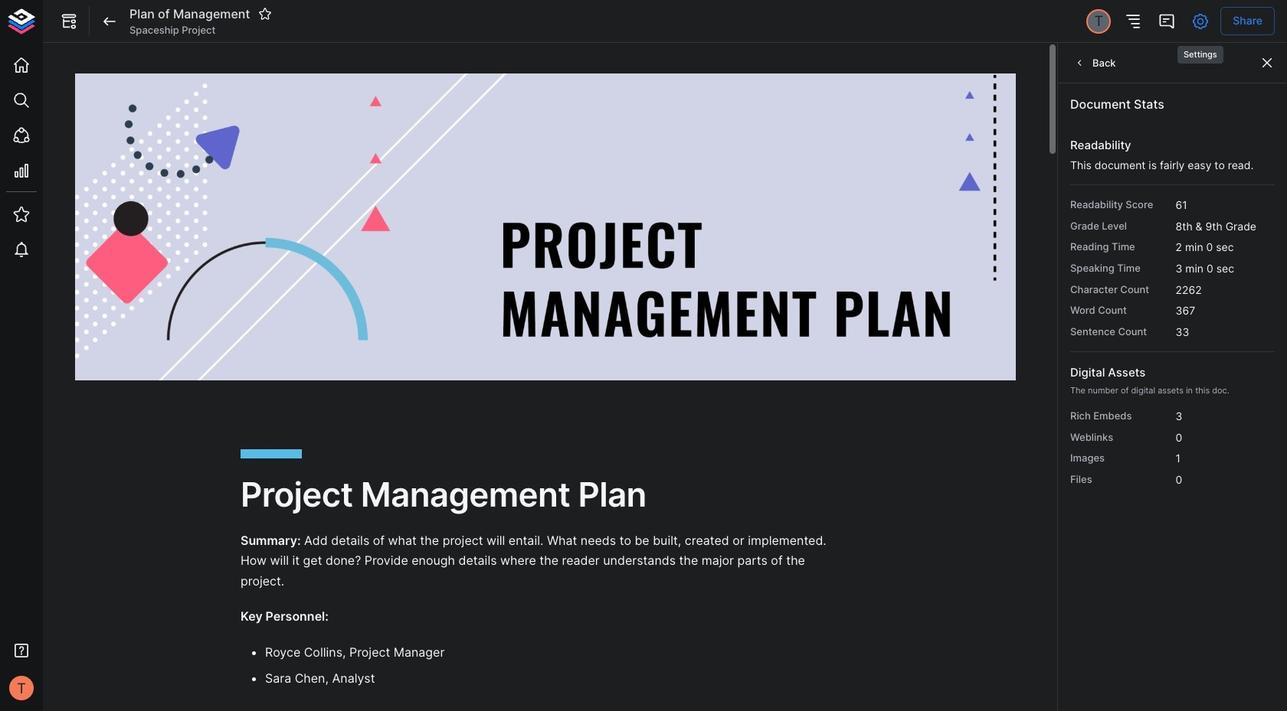 Task type: locate. For each thing, give the bounding box(es) containing it.
show wiki image
[[60, 12, 78, 30]]

favorite image
[[258, 7, 272, 21]]

comments image
[[1158, 12, 1176, 30]]

tooltip
[[1176, 35, 1225, 65]]



Task type: vqa. For each thing, say whether or not it's contained in the screenshot.
the Settings image
yes



Task type: describe. For each thing, give the bounding box(es) containing it.
go back image
[[100, 12, 119, 30]]

settings image
[[1192, 12, 1210, 30]]

table of contents image
[[1124, 12, 1143, 30]]



